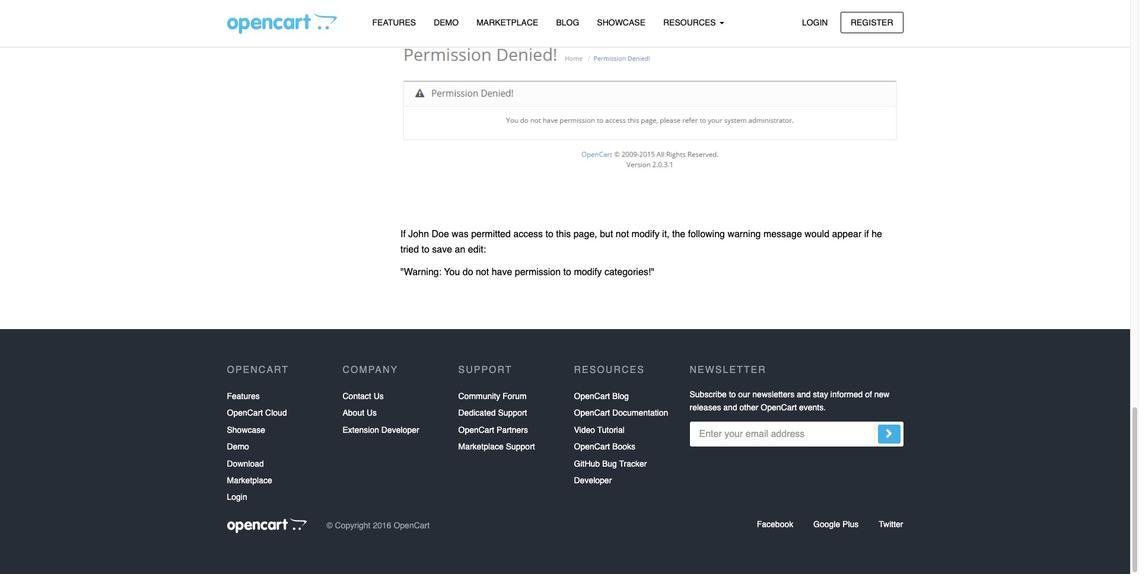 Task type: describe. For each thing, give the bounding box(es) containing it.
github bug tracker link
[[574, 455, 647, 472]]

subscribe
[[690, 390, 727, 399]]

releases
[[690, 403, 721, 413]]

0 vertical spatial marketplace
[[476, 18, 538, 27]]

0 horizontal spatial showcase
[[227, 425, 265, 435]]

video tutorial link
[[574, 422, 625, 439]]

opencart partners
[[458, 425, 528, 435]]

resources inside resources link
[[663, 18, 718, 27]]

doe inside our user, john doe, was assigned to the co-worker group; meaning he will be able to access and modify all the catalog pages. he will not be able to access extensions, sales, system, or reports. the following screenshot displays what john doe will view when he tries to access the extensions page.
[[446, 20, 464, 31]]

video tutorial
[[574, 425, 625, 435]]

opencart inside subscribe to our newsletters and stay informed of new releases and other opencart events.
[[761, 403, 797, 413]]

informed
[[830, 390, 863, 399]]

reports.
[[719, 5, 754, 16]]

opencart documentation
[[574, 408, 668, 418]]

1 vertical spatial marketplace
[[458, 442, 504, 452]]

or
[[708, 5, 716, 16]]

meaning
[[651, 0, 687, 0]]

opencart cloud
[[227, 408, 287, 418]]

displays
[[865, 5, 899, 16]]

2 vertical spatial and
[[723, 403, 737, 413]]

do
[[463, 267, 473, 278]]

login for the rightmost login link
[[802, 18, 828, 27]]

angle right image
[[885, 427, 893, 441]]

0 vertical spatial support
[[458, 365, 512, 375]]

john inside if john doe was permitted access to this page, but not modify it, the following warning message would appear if he tried to save an edit:
[[408, 229, 429, 240]]

the down extensions,
[[606, 20, 619, 31]]

the inside if john doe was permitted access to this page, but not modify it, the following warning message would appear if he tried to save an edit:
[[672, 229, 685, 240]]

not inside our user, john doe, was assigned to the co-worker group; meaning he will be able to access and modify all the catalog pages. he will not be able to access extensions, sales, system, or reports. the following screenshot displays what john doe will view when he tries to access the extensions page.
[[498, 5, 511, 16]]

extensions
[[622, 20, 668, 31]]

support for dedicated
[[498, 408, 527, 418]]

0 vertical spatial john
[[442, 0, 463, 0]]

contact us link
[[343, 388, 384, 405]]

if
[[864, 229, 869, 240]]

google
[[813, 520, 840, 529]]

catalog
[[400, 5, 433, 16]]

facebook
[[757, 520, 793, 529]]

what
[[400, 20, 421, 31]]

0 vertical spatial demo link
[[425, 12, 468, 33]]

not inside if john doe was permitted access to this page, but not modify it, the following warning message would appear if he tried to save an edit:
[[616, 229, 629, 240]]

extension developer
[[343, 425, 419, 435]]

opencart for opencart documentation
[[574, 408, 610, 418]]

0 horizontal spatial developer
[[381, 425, 419, 435]]

1 vertical spatial showcase link
[[227, 422, 265, 439]]

1 vertical spatial he
[[529, 20, 540, 31]]

our
[[400, 0, 416, 0]]

opencart for opencart cloud
[[227, 408, 263, 418]]

features for demo
[[372, 18, 416, 27]]

opencart for opencart
[[227, 365, 289, 375]]

screenshot
[[816, 5, 862, 16]]

"warning: you do not have permission to modify categories!"
[[400, 267, 654, 278]]

but
[[600, 229, 613, 240]]

the right all
[[856, 0, 870, 0]]

2 horizontal spatial will
[[703, 0, 716, 0]]

partners
[[497, 425, 528, 435]]

register link
[[841, 12, 903, 33]]

register
[[851, 18, 893, 27]]

©
[[327, 521, 333, 530]]

extensions,
[[590, 5, 639, 16]]

an
[[455, 244, 465, 255]]

opencart - open source shopping cart solution image
[[227, 12, 337, 34]]

copyright
[[335, 521, 371, 530]]

1 horizontal spatial showcase link
[[588, 12, 654, 33]]

© copyright 2016 opencart
[[327, 521, 430, 530]]

newsletter
[[690, 365, 766, 375]]

github bug tracker
[[574, 459, 647, 468]]

1 vertical spatial resources
[[574, 365, 645, 375]]

the
[[757, 5, 773, 16]]

demo for the top demo link
[[434, 18, 459, 27]]

events.
[[799, 403, 826, 413]]

0 horizontal spatial not
[[476, 267, 489, 278]]

github
[[574, 459, 600, 468]]

dedicated
[[458, 408, 496, 418]]

google plus
[[813, 520, 859, 529]]

bug
[[602, 459, 617, 468]]

community forum
[[458, 392, 527, 401]]

Enter your email address text field
[[690, 422, 903, 447]]

plus
[[843, 520, 859, 529]]

forum
[[503, 392, 527, 401]]

edit:
[[468, 244, 486, 255]]

about
[[343, 408, 364, 418]]

doe,
[[465, 0, 485, 0]]

us for about us
[[367, 408, 377, 418]]

opencart for opencart books
[[574, 442, 610, 452]]

it,
[[662, 229, 670, 240]]

message
[[763, 229, 802, 240]]

you
[[444, 267, 460, 278]]

tutorial
[[597, 425, 625, 435]]

download
[[227, 459, 264, 468]]

access inside if john doe was permitted access to this page, but not modify it, the following warning message would appear if he tried to save an edit:
[[513, 229, 543, 240]]

2 vertical spatial modify
[[574, 267, 602, 278]]

our user, john doe, was assigned to the co-worker group; meaning he will be able to access and modify all the catalog pages. he will not be able to access extensions, sales, system, or reports. the following screenshot displays what john doe will view when he tries to access the extensions page.
[[400, 0, 899, 31]]

features link for demo
[[363, 12, 425, 33]]

about us
[[343, 408, 377, 418]]

sales,
[[642, 5, 668, 16]]

1 horizontal spatial be
[[719, 0, 729, 0]]

newsletters
[[752, 390, 794, 399]]

page.
[[671, 20, 694, 31]]

group;
[[621, 0, 648, 0]]

extension
[[343, 425, 379, 435]]

books
[[612, 442, 635, 452]]

tries
[[542, 20, 560, 31]]

the left co-
[[559, 0, 572, 0]]

community
[[458, 392, 500, 401]]

1 horizontal spatial login link
[[792, 12, 838, 33]]

of
[[865, 390, 872, 399]]

opencart for opencart partners
[[458, 425, 494, 435]]

page,
[[574, 229, 597, 240]]

warning
[[728, 229, 761, 240]]

1 vertical spatial developer
[[574, 476, 612, 485]]

2 vertical spatial marketplace
[[227, 476, 272, 485]]



Task type: locate. For each thing, give the bounding box(es) containing it.
community forum link
[[458, 388, 527, 405]]

0 horizontal spatial marketplace link
[[227, 472, 272, 489]]

0 horizontal spatial demo
[[227, 442, 249, 452]]

he inside if john doe was permitted access to this page, but not modify it, the following warning message would appear if he tried to save an edit:
[[872, 229, 882, 240]]

following right the
[[776, 5, 813, 16]]

blog down co-
[[556, 18, 579, 27]]

resources down the system,
[[663, 18, 718, 27]]

login down download link
[[227, 493, 247, 502]]

opencart inside the opencart documentation link
[[574, 408, 610, 418]]

was inside if john doe was permitted access to this page, but not modify it, the following warning message would appear if he tried to save an edit:
[[452, 229, 469, 240]]

2 horizontal spatial not
[[616, 229, 629, 240]]

facebook link
[[757, 520, 793, 529]]

0 horizontal spatial will
[[466, 20, 480, 31]]

1 vertical spatial login link
[[227, 489, 247, 506]]

1 horizontal spatial he
[[690, 0, 700, 0]]

doe inside if john doe was permitted access to this page, but not modify it, the following warning message would appear if he tried to save an edit:
[[432, 229, 449, 240]]

demo link down user,
[[425, 12, 468, 33]]

support up "partners" on the left bottom of page
[[498, 408, 527, 418]]

login
[[802, 18, 828, 27], [227, 493, 247, 502]]

support down "partners" on the left bottom of page
[[506, 442, 535, 452]]

2 vertical spatial not
[[476, 267, 489, 278]]

modify inside if john doe was permitted access to this page, but not modify it, the following warning message would appear if he tried to save an edit:
[[632, 229, 660, 240]]

0 horizontal spatial showcase link
[[227, 422, 265, 439]]

marketplace support link
[[458, 439, 535, 455]]

opencart documentation link
[[574, 405, 668, 422]]

0 vertical spatial us
[[374, 392, 384, 401]]

0 horizontal spatial login
[[227, 493, 247, 502]]

will right he
[[482, 5, 495, 16]]

demo down pages.
[[434, 18, 459, 27]]

0 vertical spatial demo
[[434, 18, 459, 27]]

1 horizontal spatial demo link
[[425, 12, 468, 33]]

company
[[343, 365, 398, 375]]

opencart down dedicated
[[458, 425, 494, 435]]

permitted
[[471, 229, 511, 240]]

1 vertical spatial doe
[[432, 229, 449, 240]]

opencart down newsletters on the bottom of page
[[761, 403, 797, 413]]

us for contact us
[[374, 392, 384, 401]]

all
[[844, 0, 854, 0]]

tried
[[400, 244, 419, 255]]

showcase link
[[588, 12, 654, 33], [227, 422, 265, 439]]

marketplace link down assigned in the left of the page
[[468, 12, 547, 33]]

0 vertical spatial features
[[372, 18, 416, 27]]

permission
[[515, 267, 561, 278]]

developer right extension on the bottom of page
[[381, 425, 419, 435]]

1 horizontal spatial showcase
[[597, 18, 645, 27]]

about us link
[[343, 405, 377, 422]]

if john doe was permitted access to this page, but not modify it, the following warning message would appear if he tried to save an edit:
[[400, 229, 882, 255]]

1 horizontal spatial was
[[488, 0, 505, 0]]

demo link up download
[[227, 439, 249, 455]]

able up the reports.
[[732, 0, 750, 0]]

0 horizontal spatial following
[[688, 229, 725, 240]]

login link
[[792, 12, 838, 33], [227, 489, 247, 506]]

1 vertical spatial us
[[367, 408, 377, 418]]

marketplace down opencart partners 'link'
[[458, 442, 504, 452]]

1 vertical spatial not
[[616, 229, 629, 240]]

be
[[719, 0, 729, 0], [513, 5, 524, 16]]

us right contact
[[374, 392, 384, 401]]

not right but
[[616, 229, 629, 240]]

support for marketplace
[[506, 442, 535, 452]]

1 vertical spatial will
[[482, 5, 495, 16]]

features link up 'opencart cloud'
[[227, 388, 260, 405]]

pages.
[[436, 5, 464, 16]]

doe up save at the top left of the page
[[432, 229, 449, 240]]

opencart inside opencart books link
[[574, 442, 610, 452]]

1 horizontal spatial marketplace link
[[468, 12, 547, 33]]

following inside our user, john doe, was assigned to the co-worker group; meaning he will be able to access and modify all the catalog pages. he will not be able to access extensions, sales, system, or reports. the following screenshot displays what john doe will view when he tries to access the extensions page.
[[776, 5, 813, 16]]

1 vertical spatial login
[[227, 493, 247, 502]]

was inside our user, john doe, was assigned to the co-worker group; meaning he will be able to access and modify all the catalog pages. he will not be able to access extensions, sales, system, or reports. the following screenshot displays what john doe will view when he tries to access the extensions page.
[[488, 0, 505, 0]]

opencart inside opencart partners 'link'
[[458, 425, 494, 435]]

0 vertical spatial resources
[[663, 18, 718, 27]]

developer link
[[574, 472, 612, 489]]

resources up opencart blog
[[574, 365, 645, 375]]

0 vertical spatial not
[[498, 5, 511, 16]]

1 vertical spatial features
[[227, 392, 260, 401]]

our
[[738, 390, 750, 399]]

login link down download link
[[227, 489, 247, 506]]

cloud
[[265, 408, 287, 418]]

save
[[432, 244, 452, 255]]

2 vertical spatial support
[[506, 442, 535, 452]]

us right about
[[367, 408, 377, 418]]

showcase link down 'opencart cloud'
[[227, 422, 265, 439]]

and left all
[[795, 0, 811, 0]]

john right "if"
[[408, 229, 429, 240]]

0 vertical spatial and
[[795, 0, 811, 0]]

he up the system,
[[690, 0, 700, 0]]

opencart cloud link
[[227, 405, 287, 422]]

1 vertical spatial be
[[513, 5, 524, 16]]

1 horizontal spatial modify
[[632, 229, 660, 240]]

marketplace
[[476, 18, 538, 27], [458, 442, 504, 452], [227, 476, 272, 485]]

assigned
[[508, 0, 546, 0]]

1 vertical spatial john
[[423, 20, 444, 31]]

1 vertical spatial blog
[[612, 392, 629, 401]]

1 vertical spatial support
[[498, 408, 527, 418]]

showcase
[[597, 18, 645, 27], [227, 425, 265, 435]]

1 vertical spatial modify
[[632, 229, 660, 240]]

the
[[559, 0, 572, 0], [856, 0, 870, 0], [606, 20, 619, 31], [672, 229, 685, 240]]

marketplace support
[[458, 442, 535, 452]]

tracker
[[619, 459, 647, 468]]

0 horizontal spatial features link
[[227, 388, 260, 405]]

0 vertical spatial will
[[703, 0, 716, 0]]

opencart image
[[227, 518, 306, 533]]

was right doe,
[[488, 0, 505, 0]]

will up or
[[703, 0, 716, 0]]

modify down page,
[[574, 267, 602, 278]]

co-
[[575, 0, 590, 0]]

2 vertical spatial will
[[466, 20, 480, 31]]

able down assigned in the left of the page
[[527, 5, 545, 16]]

download link
[[227, 455, 264, 472]]

resources link
[[654, 12, 733, 33]]

2016
[[373, 521, 391, 530]]

0 vertical spatial blog
[[556, 18, 579, 27]]

permission denied image
[[400, 41, 903, 220]]

marketplace down download link
[[227, 476, 272, 485]]

and up the events.
[[797, 390, 811, 399]]

opencart blog link
[[574, 388, 629, 405]]

1 vertical spatial able
[[527, 5, 545, 16]]

1 vertical spatial demo link
[[227, 439, 249, 455]]

modify up screenshot on the top right
[[814, 0, 842, 0]]

1 horizontal spatial features link
[[363, 12, 425, 33]]

0 vertical spatial developer
[[381, 425, 419, 435]]

demo link
[[425, 12, 468, 33], [227, 439, 249, 455]]

2 horizontal spatial he
[[872, 229, 882, 240]]

blog link
[[547, 12, 588, 33]]

will down he
[[466, 20, 480, 31]]

documentation
[[612, 408, 668, 418]]

modify
[[814, 0, 842, 0], [632, 229, 660, 240], [574, 267, 602, 278]]

and
[[795, 0, 811, 0], [797, 390, 811, 399], [723, 403, 737, 413]]

1 horizontal spatial blog
[[612, 392, 629, 401]]

2 vertical spatial john
[[408, 229, 429, 240]]

and inside our user, john doe, was assigned to the co-worker group; meaning he will be able to access and modify all the catalog pages. he will not be able to access extensions, sales, system, or reports. the following screenshot displays what john doe will view when he tries to access the extensions page.
[[795, 0, 811, 0]]

1 vertical spatial marketplace link
[[227, 472, 272, 489]]

demo up download
[[227, 442, 249, 452]]

features link down our
[[363, 12, 425, 33]]

john down the catalog
[[423, 20, 444, 31]]

demo
[[434, 18, 459, 27], [227, 442, 249, 452]]

marketplace link down download
[[227, 472, 272, 489]]

dedicated support link
[[458, 405, 527, 422]]

he left tries
[[529, 20, 540, 31]]

0 horizontal spatial resources
[[574, 365, 645, 375]]

1 horizontal spatial able
[[732, 0, 750, 0]]

1 vertical spatial following
[[688, 229, 725, 240]]

opencart books
[[574, 442, 635, 452]]

0 vertical spatial showcase
[[597, 18, 645, 27]]

1 horizontal spatial not
[[498, 5, 511, 16]]

opencart books link
[[574, 439, 635, 455]]

1 horizontal spatial following
[[776, 5, 813, 16]]

opencart left cloud
[[227, 408, 263, 418]]

marketplace down assigned in the left of the page
[[476, 18, 538, 27]]

doe down pages.
[[446, 20, 464, 31]]

1 vertical spatial showcase
[[227, 425, 265, 435]]

access
[[763, 0, 792, 0], [558, 5, 587, 16], [574, 20, 603, 31], [513, 229, 543, 240]]

opencart up opencart documentation
[[574, 392, 610, 401]]

features up 'opencart cloud'
[[227, 392, 260, 401]]

0 vertical spatial following
[[776, 5, 813, 16]]

0 horizontal spatial was
[[452, 229, 469, 240]]

0 vertical spatial able
[[732, 0, 750, 0]]

features link for opencart cloud
[[227, 388, 260, 405]]

login for left login link
[[227, 493, 247, 502]]

opencart inside opencart blog link
[[574, 392, 610, 401]]

1 vertical spatial was
[[452, 229, 469, 240]]

view
[[482, 20, 501, 31]]

showcase down opencart cloud link in the bottom left of the page
[[227, 425, 265, 435]]

user,
[[419, 0, 439, 0]]

1 horizontal spatial will
[[482, 5, 495, 16]]

1 horizontal spatial login
[[802, 18, 828, 27]]

features
[[372, 18, 416, 27], [227, 392, 260, 401]]

to inside subscribe to our newsletters and stay informed of new releases and other opencart events.
[[729, 390, 736, 399]]

resources
[[663, 18, 718, 27], [574, 365, 645, 375]]

contact us
[[343, 392, 384, 401]]

0 vertical spatial be
[[719, 0, 729, 0]]

showcase down extensions,
[[597, 18, 645, 27]]

0 horizontal spatial modify
[[574, 267, 602, 278]]

1 vertical spatial features link
[[227, 388, 260, 405]]

1 horizontal spatial features
[[372, 18, 416, 27]]

not up when
[[498, 5, 511, 16]]

was up 'an'
[[452, 229, 469, 240]]

extension developer link
[[343, 422, 419, 439]]

0 horizontal spatial demo link
[[227, 439, 249, 455]]

worker
[[590, 0, 618, 0]]

the right it,
[[672, 229, 685, 240]]

1 vertical spatial and
[[797, 390, 811, 399]]

system,
[[671, 5, 705, 16]]

this
[[556, 229, 571, 240]]

0 horizontal spatial login link
[[227, 489, 247, 506]]

google plus link
[[813, 520, 859, 529]]

developer down github
[[574, 476, 612, 485]]

be down assigned in the left of the page
[[513, 5, 524, 16]]

0 vertical spatial was
[[488, 0, 505, 0]]

0 vertical spatial doe
[[446, 20, 464, 31]]

have
[[492, 267, 512, 278]]

1 horizontal spatial resources
[[663, 18, 718, 27]]

opencart for opencart blog
[[574, 392, 610, 401]]

opencart blog
[[574, 392, 629, 401]]

demo for the bottommost demo link
[[227, 442, 249, 452]]

appear
[[832, 229, 862, 240]]

login down screenshot on the top right
[[802, 18, 828, 27]]

opencart up github
[[574, 442, 610, 452]]

when
[[504, 20, 527, 31]]

dedicated support
[[458, 408, 527, 418]]

0 vertical spatial showcase link
[[588, 12, 654, 33]]

0 vertical spatial he
[[690, 0, 700, 0]]

0 horizontal spatial able
[[527, 5, 545, 16]]

following left warning
[[688, 229, 725, 240]]

new
[[874, 390, 890, 399]]

1 horizontal spatial developer
[[574, 476, 612, 485]]

0 horizontal spatial he
[[529, 20, 540, 31]]

blog up opencart documentation
[[612, 392, 629, 401]]

support up community
[[458, 365, 512, 375]]

and left other
[[723, 403, 737, 413]]

john
[[442, 0, 463, 0], [423, 20, 444, 31], [408, 229, 429, 240]]

features for opencart cloud
[[227, 392, 260, 401]]

video
[[574, 425, 595, 435]]

us
[[374, 392, 384, 401], [367, 408, 377, 418]]

following inside if john doe was permitted access to this page, but not modify it, the following warning message would appear if he tried to save an edit:
[[688, 229, 725, 240]]

modify inside our user, john doe, was assigned to the co-worker group; meaning he will be able to access and modify all the catalog pages. he will not be able to access extensions, sales, system, or reports. the following screenshot displays what john doe will view when he tries to access the extensions page.
[[814, 0, 842, 0]]

twitter
[[879, 520, 903, 529]]

he
[[467, 5, 479, 16]]

opencart right the 2016
[[394, 521, 430, 530]]

1 horizontal spatial demo
[[434, 18, 459, 27]]

be up the reports.
[[719, 0, 729, 0]]

if
[[400, 229, 406, 240]]

showcase link down group;
[[588, 12, 654, 33]]

1 vertical spatial demo
[[227, 442, 249, 452]]

subscribe to our newsletters and stay informed of new releases and other opencart events.
[[690, 390, 890, 413]]

opencart inside opencart cloud link
[[227, 408, 263, 418]]

0 vertical spatial features link
[[363, 12, 425, 33]]

modify left it,
[[632, 229, 660, 240]]

he right if
[[872, 229, 882, 240]]

features down the catalog
[[372, 18, 416, 27]]

0 horizontal spatial features
[[227, 392, 260, 401]]

doe
[[446, 20, 464, 31], [432, 229, 449, 240]]

0 horizontal spatial be
[[513, 5, 524, 16]]

2 horizontal spatial modify
[[814, 0, 842, 0]]

not right the do
[[476, 267, 489, 278]]

john up pages.
[[442, 0, 463, 0]]

0 vertical spatial modify
[[814, 0, 842, 0]]

opencart up 'opencart cloud'
[[227, 365, 289, 375]]

login link right the
[[792, 12, 838, 33]]

opencart up video tutorial
[[574, 408, 610, 418]]

2 vertical spatial he
[[872, 229, 882, 240]]

0 vertical spatial marketplace link
[[468, 12, 547, 33]]



Task type: vqa. For each thing, say whether or not it's contained in the screenshot.
Reports
no



